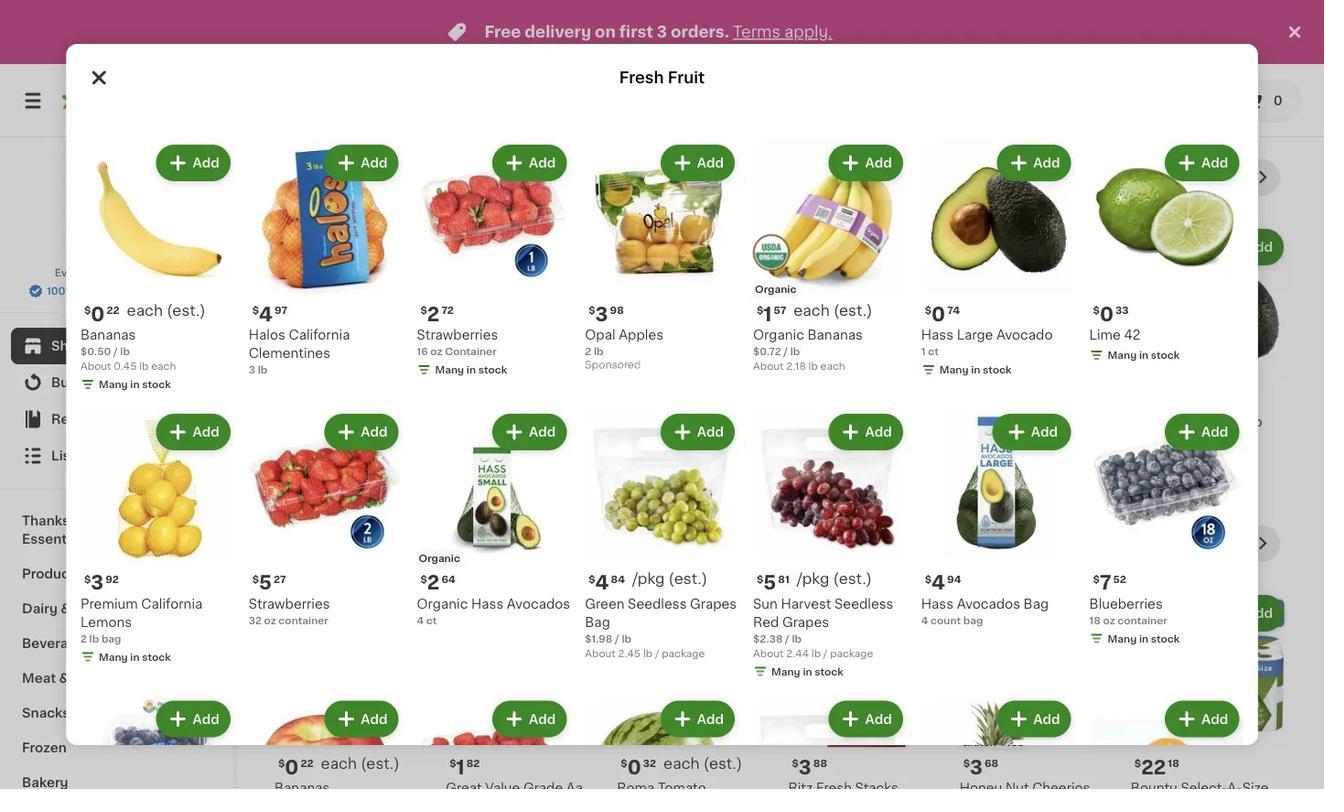 Task type: vqa. For each thing, say whether or not it's contained in the screenshot.
"orders"
no



Task type: locate. For each thing, give the bounding box(es) containing it.
16
[[417, 346, 428, 356], [617, 434, 628, 444]]

1 vertical spatial 2.18
[[993, 448, 1013, 458]]

oz for strawberries 32 oz container
[[264, 615, 277, 625]]

$ inside the $ 22 18
[[1135, 759, 1142, 769]]

0 vertical spatial bag
[[1024, 597, 1050, 610]]

(est.) inside $0.32 each (estimated) element
[[704, 756, 743, 771]]

prices
[[135, 268, 168, 278]]

organic inside organic hass avocados 4 ct
[[417, 597, 469, 610]]

$4.97 element
[[446, 389, 603, 413]]

lime
[[1090, 328, 1122, 341]]

seedless inside the green seedless grapes bag $1.98 / lb about 2.45 lb / package
[[628, 597, 687, 610]]

bag inside the premium california lemons 2 lb bag
[[102, 634, 122, 644]]

1 vertical spatial opal
[[789, 416, 819, 429]]

0 horizontal spatial $0.50
[[81, 346, 111, 356]]

0 vertical spatial clementines
[[249, 347, 331, 360]]

halos down "$4.97" element
[[446, 416, 483, 429]]

each (est.) for $0.32 each (estimated) element
[[664, 756, 743, 771]]

$1.98
[[586, 634, 613, 644]]

/
[[114, 346, 118, 356], [784, 346, 789, 356], [308, 434, 312, 444], [991, 434, 995, 444], [616, 634, 620, 644], [786, 634, 790, 644], [656, 648, 660, 658], [824, 648, 828, 658]]

0 vertical spatial 16
[[417, 346, 428, 356]]

None search field
[[262, 75, 640, 126]]

sponsored badge image inside item carousel "region"
[[789, 447, 844, 458]]

california
[[289, 328, 350, 341], [486, 416, 547, 429], [142, 597, 203, 610]]

oz for strawberries 16 oz container
[[431, 346, 443, 356]]

2 vertical spatial &
[[73, 707, 84, 720]]

clementines down 97
[[249, 347, 331, 360]]

each (est.) inside the $1.57 each (estimated) element
[[794, 303, 873, 317]]

0 horizontal spatial ct
[[427, 615, 437, 625]]

$ 0 22 for 4
[[85, 304, 120, 323]]

98
[[611, 305, 625, 315]]

essentials
[[22, 533, 89, 546]]

bananas $0.50 / lb about 0.45 lb each inside item carousel "region"
[[275, 416, 370, 458]]

0 horizontal spatial grapes
[[691, 597, 737, 610]]

2 horizontal spatial 22
[[1142, 758, 1167, 777]]

bananas $0.50 / lb about 0.45 lb each
[[81, 328, 176, 371], [275, 416, 370, 458]]

0 horizontal spatial hass large avocado 1 ct
[[922, 328, 1054, 356]]

& right meat
[[59, 672, 70, 685]]

0.45 for 2
[[308, 448, 331, 458]]

1 avocados from the left
[[507, 597, 571, 610]]

$0.50 inside fresh fruit dialog
[[81, 346, 111, 356]]

$0.72 for 3
[[960, 434, 988, 444]]

2 5 from the left
[[764, 573, 777, 592]]

2 inside 2 strawberries 16 oz container
[[628, 392, 640, 411]]

gluten-
[[962, 738, 1002, 748]]

hass avocados bag 4 count bag
[[922, 597, 1050, 625]]

1 vertical spatial fresh fruit
[[275, 168, 383, 187]]

1 vertical spatial $0.72
[[960, 434, 988, 444]]

1 horizontal spatial 5
[[764, 573, 777, 592]]

eggs
[[75, 602, 108, 615]]

halos down $ 4 97
[[249, 328, 286, 341]]

oz inside 2 strawberries 16 oz container
[[631, 434, 643, 444]]

0 vertical spatial grapes
[[691, 597, 737, 610]]

dairy & eggs link
[[11, 591, 222, 626]]

100%
[[47, 286, 75, 296]]

0 horizontal spatial 32
[[249, 615, 262, 625]]

1 horizontal spatial $ 0 22
[[278, 758, 314, 777]]

1 seedless from the left
[[628, 597, 687, 610]]

0 horizontal spatial opal
[[586, 328, 616, 341]]

container down '27'
[[279, 615, 329, 625]]

seedless down $5.81 per package (estimated) element on the bottom of page
[[835, 597, 894, 610]]

fresh fruit
[[620, 70, 705, 86], [275, 168, 383, 187]]

sponsored badge image
[[586, 360, 641, 371], [789, 447, 844, 458]]

bananas $0.50 / lb about 0.45 lb each for 2
[[275, 416, 370, 458]]

3
[[657, 24, 667, 40], [596, 304, 609, 323], [249, 365, 256, 375], [799, 392, 812, 411], [91, 573, 104, 592], [799, 758, 812, 777], [970, 758, 983, 777]]

each (est.) for the $1.57 each (estimated) element associated with opal
[[794, 303, 873, 317]]

each (est.) for $0.22 each (estimated) element related to 4
[[127, 303, 206, 317]]

1 vertical spatial apples
[[822, 416, 867, 429]]

0 horizontal spatial 5
[[259, 573, 272, 592]]

0 vertical spatial $0.50
[[81, 346, 111, 356]]

5 left '27'
[[259, 573, 272, 592]]

bag
[[964, 615, 984, 625], [102, 634, 122, 644]]

$0.22 each (estimated) element
[[81, 302, 234, 326], [275, 755, 431, 779]]

opal
[[586, 328, 616, 341], [789, 416, 819, 429]]

1 vertical spatial 16
[[617, 434, 628, 444]]

in
[[1140, 350, 1149, 360], [467, 365, 476, 375], [972, 365, 981, 375], [131, 379, 140, 389], [667, 452, 676, 462], [1181, 452, 1191, 462], [324, 467, 334, 477], [1140, 634, 1149, 644], [131, 652, 140, 662], [804, 667, 813, 677]]

stock
[[1152, 350, 1181, 360], [479, 365, 508, 375], [984, 365, 1013, 375], [142, 379, 171, 389], [679, 452, 708, 462], [1193, 452, 1222, 462], [336, 467, 365, 477], [1152, 634, 1181, 644], [142, 652, 171, 662], [815, 667, 844, 677]]

clementines inside halos california clementines
[[446, 434, 528, 447]]

$0.72 for opal
[[754, 346, 782, 356]]

oz
[[431, 346, 443, 356], [631, 434, 643, 444], [264, 615, 277, 625], [1104, 615, 1116, 625]]

large inside fresh fruit dialog
[[958, 328, 994, 341]]

100% satisfaction guarantee
[[47, 286, 194, 296]]

/pkg right 84
[[633, 572, 665, 586]]

free
[[485, 24, 521, 40], [1002, 738, 1025, 748]]

1 /pkg from the left
[[633, 572, 665, 586]]

limited time offer region
[[0, 0, 1284, 64]]

container inside strawberries 32 oz container
[[279, 615, 329, 625]]

1 horizontal spatial halos
[[446, 416, 483, 429]]

1 vertical spatial ct
[[1138, 434, 1149, 444]]

/pkg (est.) inside $5.81 per package (estimated) element
[[798, 572, 873, 586]]

0 vertical spatial avocado
[[997, 328, 1054, 341]]

1 vertical spatial container
[[645, 434, 697, 444]]

1 vertical spatial $0.50
[[275, 434, 305, 444]]

2 avocados from the left
[[958, 597, 1021, 610]]

& for dairy
[[61, 602, 71, 615]]

/pkg (est.) up harvest in the bottom right of the page
[[798, 572, 873, 586]]

0 vertical spatial 32
[[249, 615, 262, 625]]

4 for $ 4 84
[[596, 573, 610, 592]]

$0.50 inside item carousel "region"
[[275, 434, 305, 444]]

4 left 97
[[259, 304, 273, 323]]

& left the eggs
[[61, 602, 71, 615]]

hass large avocado 1 ct inside item carousel "region"
[[1131, 416, 1263, 444]]

0.45 for strawberries
[[114, 361, 137, 371]]

0 vertical spatial $0.22 each (estimated) element
[[81, 302, 234, 326]]

4 left 84
[[596, 573, 610, 592]]

1 vertical spatial fruit
[[336, 168, 383, 187]]

shop
[[51, 340, 86, 352]]

4 down $ 2 64
[[417, 615, 424, 625]]

0 horizontal spatial container
[[279, 615, 329, 625]]

shop link
[[11, 328, 222, 364]]

1 horizontal spatial hass large avocado 1 ct
[[1131, 416, 1263, 444]]

$0.50 for strawberries
[[81, 346, 111, 356]]

2 package from the left
[[831, 648, 874, 658]]

2 container from the left
[[1118, 615, 1168, 625]]

(est.) right 57 on the top of the page
[[834, 303, 873, 317]]

meat
[[22, 672, 56, 685]]

/pkg up harvest in the bottom right of the page
[[798, 572, 830, 586]]

2 strawberries 16 oz container
[[617, 392, 699, 444]]

1
[[764, 304, 773, 323], [922, 346, 926, 356], [970, 392, 979, 411], [1131, 434, 1136, 444], [456, 758, 465, 777]]

1 vertical spatial bag
[[586, 616, 611, 629]]

2.18 inside item carousel "region"
[[993, 448, 1013, 458]]

view all (40+)
[[1077, 171, 1165, 184]]

item carousel region
[[275, 159, 1288, 511], [275, 526, 1288, 789]]

$ 3 68
[[964, 758, 999, 777]]

oz inside blueberries 18 oz container
[[1104, 615, 1116, 625]]

5 for $ 5 81
[[764, 573, 777, 592]]

(est.) up the green seedless grapes bag $1.98 / lb about 2.45 lb / package at the bottom of the page
[[669, 572, 708, 586]]

sponsored badge image for 3
[[789, 447, 844, 458]]

4 left count
[[922, 615, 929, 625]]

1 horizontal spatial bag
[[1024, 597, 1050, 610]]

2 horizontal spatial strawberries
[[617, 416, 699, 429]]

/pkg for 5
[[798, 572, 830, 586]]

sponsored badge image down 3 opal apples 2 lb
[[789, 447, 844, 458]]

strawberries for strawberries 16 oz container
[[417, 328, 499, 341]]

each (est.) inside $0.32 each (estimated) element
[[664, 756, 743, 771]]

1 horizontal spatial grapes
[[783, 616, 830, 629]]

$ inside $ 3 68
[[964, 759, 970, 769]]

0.45 inside fresh fruit dialog
[[114, 361, 137, 371]]

1 vertical spatial sponsored badge image
[[789, 447, 844, 458]]

1 horizontal spatial organic bananas $0.72 / lb about 2.18 lb each
[[960, 416, 1070, 458]]

1 item carousel region from the top
[[275, 159, 1288, 511]]

sponsored badge image down opal apples 2 lb
[[586, 360, 641, 371]]

california for halos california clementines 3 lb
[[289, 328, 350, 341]]

1 horizontal spatial /pkg (est.)
[[798, 572, 873, 586]]

2 inside 3 opal apples 2 lb
[[789, 434, 795, 444]]

16 inside 2 strawberries 16 oz container
[[617, 434, 628, 444]]

free inside limited time offer region
[[485, 24, 521, 40]]

/pkg (est.) up the green seedless grapes bag $1.98 / lb about 2.45 lb / package at the bottom of the page
[[633, 572, 708, 586]]

32
[[249, 615, 262, 625], [643, 759, 657, 769]]

/pkg (est.) for 4
[[633, 572, 708, 586]]

strawberries for strawberries 32 oz container
[[249, 597, 330, 610]]

hass large avocado 1 ct for 3
[[1131, 416, 1263, 444]]

fruit inside item carousel "region"
[[336, 168, 383, 187]]

0 horizontal spatial fresh fruit
[[275, 168, 383, 187]]

4 inside hass avocados bag 4 count bag
[[922, 615, 929, 625]]

0 horizontal spatial container
[[445, 346, 497, 356]]

hass large avocado 1 ct inside fresh fruit dialog
[[922, 328, 1054, 356]]

5 left 81
[[764, 573, 777, 592]]

grapes
[[691, 597, 737, 610], [783, 616, 830, 629]]

2 /pkg (est.) from the left
[[798, 572, 873, 586]]

each (est.) for $0.22 each (estimated) element for 1
[[321, 756, 400, 771]]

fresh fruit inside item carousel "region"
[[275, 168, 383, 187]]

18 inside the $ 22 18
[[1168, 759, 1180, 769]]

lb inside opal apples 2 lb
[[594, 346, 604, 356]]

1 horizontal spatial container
[[1118, 615, 1168, 625]]

california inside the halos california clementines 3 lb
[[289, 328, 350, 341]]

0 vertical spatial fresh
[[620, 70, 664, 86]]

strawberries down '27'
[[249, 597, 330, 610]]

0 vertical spatial sponsored badge image
[[586, 360, 641, 371]]

$ inside $ 2 72
[[421, 305, 428, 315]]

0 horizontal spatial avocados
[[507, 597, 571, 610]]

1 horizontal spatial $0.22 each (estimated) element
[[275, 755, 431, 779]]

$ inside '$ 5 27'
[[253, 574, 259, 584]]

$ inside $ 3 98
[[589, 305, 596, 315]]

$1.57 each (estimated) element
[[754, 302, 907, 326], [960, 389, 1117, 413]]

$0.72 inside item carousel "region"
[[960, 434, 988, 444]]

$0.50 up buy it again
[[81, 346, 111, 356]]

instacart logo image
[[62, 90, 172, 112]]

lb
[[121, 346, 130, 356], [594, 346, 604, 356], [791, 346, 801, 356], [140, 361, 149, 371], [809, 361, 819, 371], [258, 365, 268, 375], [314, 434, 324, 444], [798, 434, 807, 444], [997, 434, 1007, 444], [333, 448, 343, 458], [1015, 448, 1025, 458], [90, 634, 99, 644], [622, 634, 632, 644], [793, 634, 802, 644], [644, 648, 653, 658], [812, 648, 822, 658]]

bag down lemons on the left bottom of the page
[[102, 634, 122, 644]]

seedless down $4.84 per package (estimated) element
[[628, 597, 687, 610]]

(est.)
[[167, 303, 206, 317], [834, 303, 873, 317], [669, 572, 708, 586], [834, 572, 873, 586], [361, 756, 400, 771], [704, 756, 743, 771]]

/pkg inside $4.84 per package (estimated) element
[[633, 572, 665, 586]]

(est.) for sun harvest seedless red grapes
[[834, 572, 873, 586]]

5 inside $5.81 per package (estimated) element
[[764, 573, 777, 592]]

1 horizontal spatial bag
[[964, 615, 984, 625]]

each
[[127, 303, 163, 317], [794, 303, 831, 317], [152, 361, 176, 371], [821, 361, 846, 371], [345, 448, 370, 458], [1027, 448, 1052, 458], [321, 756, 357, 771], [664, 756, 700, 771]]

avocado for 3
[[1207, 416, 1263, 429]]

halos for halos california clementines
[[446, 416, 483, 429]]

0 horizontal spatial package
[[662, 648, 706, 658]]

0 vertical spatial bananas $0.50 / lb about 0.45 lb each
[[81, 328, 176, 371]]

package right 2.44
[[831, 648, 874, 658]]

about inside the green seedless grapes bag $1.98 / lb about 2.45 lb / package
[[586, 648, 616, 658]]

$ inside $ 1 57
[[757, 305, 764, 315]]

seafood
[[73, 672, 128, 685]]

lists link
[[11, 438, 222, 474]]

1 horizontal spatial avocado
[[1207, 416, 1263, 429]]

2
[[428, 304, 440, 323], [586, 346, 592, 356], [628, 392, 640, 411], [789, 434, 795, 444], [428, 573, 440, 592], [81, 634, 87, 644]]

$1.57 each (estimated) element for opal
[[754, 302, 907, 326]]

4 left 94
[[932, 573, 946, 592]]

1 container from the left
[[279, 615, 329, 625]]

organic
[[756, 284, 797, 294], [754, 328, 805, 341], [962, 371, 1003, 381], [960, 416, 1011, 429], [419, 553, 461, 563], [417, 597, 469, 610]]

2 seedless from the left
[[835, 597, 894, 610]]

clementines down "$4.97" element
[[446, 434, 528, 447]]

0 vertical spatial halos
[[249, 328, 286, 341]]

1 horizontal spatial package
[[831, 648, 874, 658]]

22
[[107, 305, 120, 315], [1142, 758, 1167, 777], [301, 759, 314, 769]]

32 inside strawberries 32 oz container
[[249, 615, 262, 625]]

0 horizontal spatial clementines
[[249, 347, 331, 360]]

0 horizontal spatial 18
[[1090, 615, 1102, 625]]

1 horizontal spatial 32
[[643, 759, 657, 769]]

container down blueberries
[[1118, 615, 1168, 625]]

oz inside strawberries 32 oz container
[[264, 615, 277, 625]]

0 vertical spatial large
[[958, 328, 994, 341]]

0 vertical spatial fruit
[[668, 70, 705, 86]]

0 horizontal spatial strawberries
[[249, 597, 330, 610]]

everyday store prices link
[[55, 265, 179, 280]]

thanksgiving meal essentials link
[[11, 504, 222, 557]]

22 for 1
[[301, 759, 314, 769]]

sun harvest seedless red grapes $2.38 / lb about 2.44 lb / package
[[754, 597, 894, 658]]

avocados left green on the left
[[507, 597, 571, 610]]

california inside the premium california lemons 2 lb bag
[[142, 597, 203, 610]]

74
[[948, 305, 961, 315]]

0 horizontal spatial bananas $0.50 / lb about 0.45 lb each
[[81, 328, 176, 371]]

$5.81 per package (estimated) element
[[754, 571, 907, 595]]

$ inside $ 4 97
[[253, 305, 259, 315]]

0 vertical spatial ct
[[929, 346, 939, 356]]

container inside strawberries 16 oz container
[[445, 346, 497, 356]]

0 vertical spatial $1.57 each (estimated) element
[[754, 302, 907, 326]]

1 horizontal spatial large
[[1167, 416, 1203, 429]]

1 horizontal spatial $0.50
[[275, 434, 305, 444]]

beverages link
[[11, 626, 222, 661]]

halos inside the halos california clementines 3 lb
[[249, 328, 286, 341]]

clementines for halos california clementines
[[446, 434, 528, 447]]

0 horizontal spatial halos
[[249, 328, 286, 341]]

bag for hass
[[964, 615, 984, 625]]

bag inside hass avocados bag 4 count bag
[[964, 615, 984, 625]]

$ 0 22
[[85, 304, 120, 323], [278, 758, 314, 777]]

avocados down 94
[[958, 597, 1021, 610]]

$
[[85, 305, 91, 315], [253, 305, 259, 315], [421, 305, 428, 315], [589, 305, 596, 315], [757, 305, 764, 315], [926, 305, 932, 315], [1094, 305, 1101, 315], [85, 574, 91, 584], [253, 574, 259, 584], [421, 574, 428, 584], [589, 574, 596, 584], [757, 574, 764, 584], [926, 574, 932, 584], [1094, 574, 1101, 584], [278, 759, 285, 769], [450, 759, 456, 769], [792, 759, 799, 769], [964, 759, 970, 769], [621, 759, 628, 769], [1135, 759, 1142, 769]]

0 horizontal spatial $1.57 each (estimated) element
[[754, 302, 907, 326]]

grapes left sun
[[691, 597, 737, 610]]

(est.) inside $4.84 per package (estimated) element
[[669, 572, 708, 586]]

1 vertical spatial large
[[1167, 416, 1203, 429]]

0 vertical spatial opal
[[586, 328, 616, 341]]

clementines
[[249, 347, 331, 360], [446, 434, 528, 447]]

1 vertical spatial $0.22 each (estimated) element
[[275, 755, 431, 779]]

bananas $0.50 / lb about 0.45 lb each down the halos california clementines 3 lb
[[275, 416, 370, 458]]

0 horizontal spatial $0.22 each (estimated) element
[[81, 302, 234, 326]]

oz inside strawberries 16 oz container
[[431, 346, 443, 356]]

$4.84 per package (estimated) element
[[586, 571, 739, 595]]

1 horizontal spatial 2.18
[[993, 448, 1013, 458]]

$ 0 32
[[621, 758, 657, 777]]

1 vertical spatial $ 0 22
[[278, 758, 314, 777]]

1 vertical spatial 32
[[643, 759, 657, 769]]

2.18 for opal
[[787, 361, 807, 371]]

0 horizontal spatial $ 0 22
[[85, 304, 120, 323]]

hass inside hass avocados bag 4 count bag
[[922, 597, 954, 610]]

1 vertical spatial free
[[1002, 738, 1025, 748]]

free inside item carousel "region"
[[1002, 738, 1025, 748]]

$0.72
[[754, 346, 782, 356], [960, 434, 988, 444]]

0 horizontal spatial fruit
[[336, 168, 383, 187]]

1 horizontal spatial container
[[645, 434, 697, 444]]

0 vertical spatial $ 0 22
[[85, 304, 120, 323]]

3 opal apples 2 lb
[[789, 392, 867, 444]]

product group containing 7
[[1090, 410, 1244, 650]]

seedless inside sun harvest seedless red grapes $2.38 / lb about 2.44 lb / package
[[835, 597, 894, 610]]

1 package from the left
[[662, 648, 706, 658]]

1 horizontal spatial 0.45
[[308, 448, 331, 458]]

$0.50 down the halos california clementines 3 lb
[[275, 434, 305, 444]]

3 inside 3 opal apples 2 lb
[[799, 392, 812, 411]]

oz for blueberries 18 oz container
[[1104, 615, 1116, 625]]

dairy
[[22, 602, 58, 615]]

1 vertical spatial california
[[486, 416, 547, 429]]

$0.50 for 2
[[275, 434, 305, 444]]

$ 0 22 inside item carousel "region"
[[278, 758, 314, 777]]

& left 'candy'
[[73, 707, 84, 720]]

strawberries down 72
[[417, 328, 499, 341]]

fruit inside dialog
[[668, 70, 705, 86]]

1 vertical spatial item carousel region
[[275, 526, 1288, 789]]

1 horizontal spatial 18
[[1168, 759, 1180, 769]]

strawberries down opal apples 2 lb
[[617, 416, 699, 429]]

1 /pkg (est.) from the left
[[633, 572, 708, 586]]

$1.57 each (estimated) element for 3
[[960, 389, 1117, 413]]

thanksgiving meal essentials
[[22, 515, 145, 546]]

clementines inside the halos california clementines 3 lb
[[249, 347, 331, 360]]

$ 3 88
[[792, 758, 828, 777]]

fresh fruit dialog
[[66, 44, 1259, 789]]

container
[[445, 346, 497, 356], [645, 434, 697, 444]]

$ 2 72
[[421, 304, 454, 323]]

1 vertical spatial hass large avocado 1 ct
[[1131, 416, 1263, 444]]

$ inside $ 1 82
[[450, 759, 456, 769]]

(est.) down guarantee at the top left of page
[[167, 303, 206, 317]]

avocado inside fresh fruit dialog
[[997, 328, 1054, 341]]

& for meat
[[59, 672, 70, 685]]

0 horizontal spatial bag
[[586, 616, 611, 629]]

product group
[[81, 141, 234, 395], [249, 141, 403, 377], [417, 141, 571, 381], [586, 141, 739, 375], [754, 141, 907, 373], [922, 141, 1076, 381], [1090, 141, 1244, 366], [275, 225, 431, 483], [446, 225, 603, 464], [617, 225, 774, 468], [789, 225, 945, 462], [960, 225, 1117, 461], [1131, 225, 1288, 468], [81, 410, 234, 668], [249, 410, 403, 628], [417, 410, 571, 628], [586, 410, 739, 661], [754, 410, 907, 683], [922, 410, 1076, 628], [1090, 410, 1244, 650], [275, 591, 431, 789], [446, 591, 603, 789], [617, 591, 774, 789], [789, 591, 945, 789], [960, 591, 1117, 789], [1131, 591, 1288, 789], [81, 697, 234, 789], [249, 697, 403, 789], [417, 697, 571, 789], [586, 697, 739, 789], [754, 697, 907, 789], [922, 697, 1076, 789], [1090, 697, 1244, 789]]

(est.) inside the $1.57 each (estimated) element
[[834, 303, 873, 317]]

(est.) inside $5.81 per package (estimated) element
[[834, 572, 873, 586]]

1 vertical spatial strawberries
[[617, 416, 699, 429]]

94
[[948, 574, 962, 584]]

(est.) up sun harvest seedless red grapes $2.38 / lb about 2.44 lb / package
[[834, 572, 873, 586]]

2 item carousel region from the top
[[275, 526, 1288, 789]]

delivery
[[525, 24, 592, 40]]

0 horizontal spatial large
[[958, 328, 994, 341]]

1 5 from the left
[[259, 573, 272, 592]]

0 vertical spatial fresh fruit
[[620, 70, 705, 86]]

1 horizontal spatial ct
[[929, 346, 939, 356]]

store
[[106, 268, 133, 278]]

halos
[[249, 328, 286, 341], [446, 416, 483, 429]]

0 horizontal spatial avocado
[[997, 328, 1054, 341]]

avocados
[[507, 597, 571, 610], [958, 597, 1021, 610]]

item carousel region containing fresh fruit
[[275, 159, 1288, 511]]

0 vertical spatial item carousel region
[[275, 159, 1288, 511]]

1 horizontal spatial bananas $0.50 / lb about 0.45 lb each
[[275, 416, 370, 458]]

product group containing 22
[[1131, 591, 1288, 789]]

0 vertical spatial &
[[61, 602, 71, 615]]

2 /pkg from the left
[[798, 572, 830, 586]]

frozen
[[22, 742, 67, 754]]

1 horizontal spatial clementines
[[446, 434, 528, 447]]

0.45
[[114, 361, 137, 371], [308, 448, 331, 458]]

organic hass avocados 4 ct
[[417, 597, 571, 625]]

1 horizontal spatial avocados
[[958, 597, 1021, 610]]

avocado
[[997, 328, 1054, 341], [1207, 416, 1263, 429]]

22 inside product group
[[1142, 758, 1167, 777]]

container for strawberries
[[279, 615, 329, 625]]

4 for $ 4 94
[[932, 573, 946, 592]]

5 for $ 5 27
[[259, 573, 272, 592]]

0 vertical spatial hass large avocado 1 ct
[[922, 328, 1054, 356]]

0 vertical spatial free
[[485, 24, 521, 40]]

$ 5 81
[[757, 573, 790, 592]]

$ inside the "$ 4 94"
[[926, 574, 932, 584]]

avocados inside hass avocados bag 4 count bag
[[958, 597, 1021, 610]]

0
[[1274, 94, 1283, 107], [91, 304, 105, 323], [932, 304, 946, 323], [1101, 304, 1114, 323], [285, 758, 299, 777], [628, 758, 642, 777]]

$ 0 74
[[926, 304, 961, 323]]

0 horizontal spatial 0.45
[[114, 361, 137, 371]]

grapes down harvest in the bottom right of the page
[[783, 616, 830, 629]]

1 horizontal spatial california
[[289, 328, 350, 341]]

bag right count
[[964, 615, 984, 625]]

organic bananas $0.72 / lb about 2.18 lb each for opal
[[754, 328, 864, 371]]

$0.72 inside fresh fruit dialog
[[754, 346, 782, 356]]

package right 2.45
[[662, 648, 706, 658]]

0 horizontal spatial fresh
[[275, 168, 331, 187]]

in inside product group
[[1140, 634, 1149, 644]]

grapes inside the green seedless grapes bag $1.98 / lb about 2.45 lb / package
[[691, 597, 737, 610]]

opal inside 3 opal apples 2 lb
[[789, 416, 819, 429]]

bananas $0.50 / lb about 0.45 lb each up the again
[[81, 328, 176, 371]]

$ 3 98
[[589, 304, 625, 323]]

halos inside halos california clementines
[[446, 416, 483, 429]]

hass inside item carousel "region"
[[1131, 416, 1164, 429]]

33
[[1116, 305, 1130, 315]]

many
[[1109, 350, 1138, 360], [436, 365, 465, 375], [940, 365, 969, 375], [99, 379, 128, 389], [636, 452, 665, 462], [1150, 452, 1179, 462], [293, 467, 322, 477], [1109, 634, 1138, 644], [99, 652, 128, 662], [772, 667, 801, 677]]

2.18 inside fresh fruit dialog
[[787, 361, 807, 371]]

avocado for opal
[[997, 328, 1054, 341]]

large
[[958, 328, 994, 341], [1167, 416, 1203, 429]]

1 horizontal spatial free
[[1002, 738, 1025, 748]]

(est.) right $ 0 32
[[704, 756, 743, 771]]

1 vertical spatial 0.45
[[308, 448, 331, 458]]

avocado inside item carousel "region"
[[1207, 416, 1263, 429]]

/pkg (est.) inside $4.84 per package (estimated) element
[[633, 572, 708, 586]]



Task type: describe. For each thing, give the bounding box(es) containing it.
everyday
[[55, 268, 104, 278]]

lists
[[51, 450, 83, 462]]

product group containing halos california clementines
[[446, 225, 603, 464]]

opal inside opal apples 2 lb
[[586, 328, 616, 341]]

container for blueberries
[[1118, 615, 1168, 625]]

$2.38
[[754, 634, 783, 644]]

fresh inside dialog
[[620, 70, 664, 86]]

satisfaction
[[77, 286, 138, 296]]

52
[[1114, 574, 1127, 584]]

22 for 4
[[107, 305, 120, 315]]

(est.) for green seedless grapes bag
[[669, 572, 708, 586]]

halos california clementines
[[446, 416, 547, 447]]

again
[[92, 376, 129, 389]]

$ 1 82
[[450, 758, 480, 777]]

84
[[611, 574, 626, 584]]

lb inside 3 opal apples 2 lb
[[798, 434, 807, 444]]

2.45
[[619, 648, 641, 658]]

ct for 3
[[1138, 434, 1149, 444]]

meat & seafood
[[22, 672, 128, 685]]

snacks & candy
[[22, 707, 130, 720]]

(est.) left $ 1 82
[[361, 756, 400, 771]]

green seedless grapes bag $1.98 / lb about 2.45 lb / package
[[586, 597, 737, 658]]

terms apply. link
[[733, 24, 833, 40]]

gluten-free
[[962, 738, 1025, 748]]

hass large avocado 1 ct for opal
[[922, 328, 1054, 356]]

ct for opal
[[929, 346, 939, 356]]

large for opal
[[958, 328, 994, 341]]

$ 3 92
[[85, 573, 119, 592]]

27
[[274, 574, 286, 584]]

best sellers
[[275, 534, 395, 553]]

(est.) for organic bananas
[[834, 303, 873, 317]]

/pkg (est.) for 5
[[798, 572, 873, 586]]

$0.22 each (estimated) element for 4
[[81, 302, 234, 326]]

bag inside the green seedless grapes bag $1.98 / lb about 2.45 lb / package
[[586, 616, 611, 629]]

lb inside the premium california lemons 2 lb bag
[[90, 634, 99, 644]]

walmart logo image
[[76, 159, 157, 240]]

$ inside $ 5 81
[[757, 574, 764, 584]]

lime 42
[[1090, 328, 1141, 341]]

(est.) for bananas
[[167, 303, 206, 317]]

$ 4 97
[[253, 304, 288, 323]]

bag inside hass avocados bag 4 count bag
[[1024, 597, 1050, 610]]

package inside the green seedless grapes bag $1.98 / lb about 2.45 lb / package
[[662, 648, 706, 658]]

beverages
[[22, 637, 92, 650]]

97
[[275, 305, 288, 315]]

premium california lemons 2 lb bag
[[81, 597, 203, 644]]

meal
[[113, 515, 145, 527]]

frozen link
[[11, 731, 222, 765]]

bag for premium
[[102, 634, 122, 644]]

$ inside $ 0 74
[[926, 305, 932, 315]]

halos for halos california clementines 3 lb
[[249, 328, 286, 341]]

organic bananas $0.72 / lb about 2.18 lb each for 3
[[960, 416, 1070, 458]]

green
[[586, 597, 625, 610]]

lb inside the halos california clementines 3 lb
[[258, 365, 268, 375]]

$ inside $ 4 84
[[589, 574, 596, 584]]

snacks
[[22, 707, 70, 720]]

all
[[1112, 171, 1127, 184]]

$ inside $ 3 92
[[85, 574, 91, 584]]

/pkg for 4
[[633, 572, 665, 586]]

& for snacks
[[73, 707, 84, 720]]

$ inside $ 0 33
[[1094, 305, 1101, 315]]

lemons
[[81, 616, 132, 629]]

4 inside organic hass avocados 4 ct
[[417, 615, 424, 625]]

orders.
[[671, 24, 730, 40]]

guarantee
[[141, 286, 194, 296]]

$ 0 22 for 1
[[278, 758, 314, 777]]

7
[[1101, 573, 1112, 592]]

buy it again
[[51, 376, 129, 389]]

strawberries 32 oz container
[[249, 597, 330, 625]]

100% satisfaction guarantee button
[[28, 280, 205, 298]]

harvest
[[782, 597, 832, 610]]

3 inside the halos california clementines 3 lb
[[249, 365, 256, 375]]

strawberries inside item carousel "region"
[[617, 416, 699, 429]]

57
[[774, 305, 787, 315]]

item badge image
[[754, 234, 790, 271]]

$ 4 94
[[926, 573, 962, 592]]

3 inside limited time offer region
[[657, 24, 667, 40]]

sponsored badge image for opal
[[586, 360, 641, 371]]

88
[[814, 759, 828, 769]]

0 inside "button"
[[1274, 94, 1283, 107]]

42
[[1125, 328, 1141, 341]]

$ 7 52
[[1094, 573, 1127, 592]]

about inside sun harvest seedless red grapes $2.38 / lb about 2.44 lb / package
[[754, 648, 785, 658]]

2 inside opal apples 2 lb
[[586, 346, 592, 356]]

apply.
[[785, 24, 833, 40]]

meat & seafood link
[[11, 661, 222, 696]]

sellers
[[326, 534, 395, 553]]

72
[[442, 305, 454, 315]]

count
[[931, 615, 962, 625]]

view
[[1077, 171, 1109, 184]]

$ inside $ 3 88
[[792, 759, 799, 769]]

best
[[275, 534, 321, 553]]

$ inside $ 0 32
[[621, 759, 628, 769]]

avocados inside organic hass avocados 4 ct
[[507, 597, 571, 610]]

buy it again link
[[11, 364, 222, 401]]

blueberries 18 oz container
[[1090, 597, 1168, 625]]

terms
[[733, 24, 781, 40]]

$0.32 each (estimated) element
[[617, 755, 774, 779]]

container inside 2 strawberries 16 oz container
[[645, 434, 697, 444]]

$ 0 33
[[1094, 304, 1130, 323]]

package inside sun harvest seedless red grapes $2.38 / lb about 2.44 lb / package
[[831, 648, 874, 658]]

18 inside blueberries 18 oz container
[[1090, 615, 1102, 625]]

$0.22 each (estimated) element for 1
[[275, 755, 431, 779]]

32 inside $ 0 32
[[643, 759, 657, 769]]

california for halos california clementines
[[486, 416, 547, 429]]

opal apples 2 lb
[[586, 328, 664, 356]]

$ 4 84
[[589, 573, 626, 592]]

$ 5 27
[[253, 573, 286, 592]]

(40+)
[[1130, 171, 1165, 184]]

81
[[779, 574, 790, 584]]

on
[[595, 24, 616, 40]]

2 inside the premium california lemons 2 lb bag
[[81, 634, 87, 644]]

$ inside $ 2 64
[[421, 574, 428, 584]]

candy
[[87, 707, 130, 720]]

red
[[754, 616, 780, 629]]

snacks & candy link
[[11, 696, 222, 731]]

it
[[80, 376, 89, 389]]

$ inside $ 7 52
[[1094, 574, 1101, 584]]

item carousel region containing best sellers
[[275, 526, 1288, 789]]

4 for $ 4 97
[[259, 304, 273, 323]]

walmart link
[[76, 159, 157, 262]]

free delivery on first 3 orders. terms apply.
[[485, 24, 833, 40]]

16 inside strawberries 16 oz container
[[417, 346, 428, 356]]

large for 3
[[1167, 416, 1203, 429]]

first
[[620, 24, 654, 40]]

fresh fruit inside dialog
[[620, 70, 705, 86]]

produce link
[[11, 557, 222, 591]]

apples inside opal apples 2 lb
[[619, 328, 664, 341]]

many inside product group
[[1109, 634, 1138, 644]]

california for premium california lemons 2 lb bag
[[142, 597, 203, 610]]

ct inside organic hass avocados 4 ct
[[427, 615, 437, 625]]

produce
[[22, 568, 78, 580]]

$ 2 64
[[421, 573, 456, 592]]

recipes
[[51, 413, 105, 426]]

blueberries
[[1090, 597, 1164, 610]]

bananas $0.50 / lb about 0.45 lb each for strawberries
[[81, 328, 176, 371]]

hass inside organic hass avocados 4 ct
[[472, 597, 504, 610]]

$ 1 57
[[757, 304, 787, 323]]

2.18 for 3
[[993, 448, 1013, 458]]

clementines for halos california clementines 3 lb
[[249, 347, 331, 360]]

apples inside 3 opal apples 2 lb
[[822, 416, 867, 429]]

grapes inside sun harvest seedless red grapes $2.38 / lb about 2.44 lb / package
[[783, 616, 830, 629]]

strawberries 16 oz container
[[417, 328, 499, 356]]



